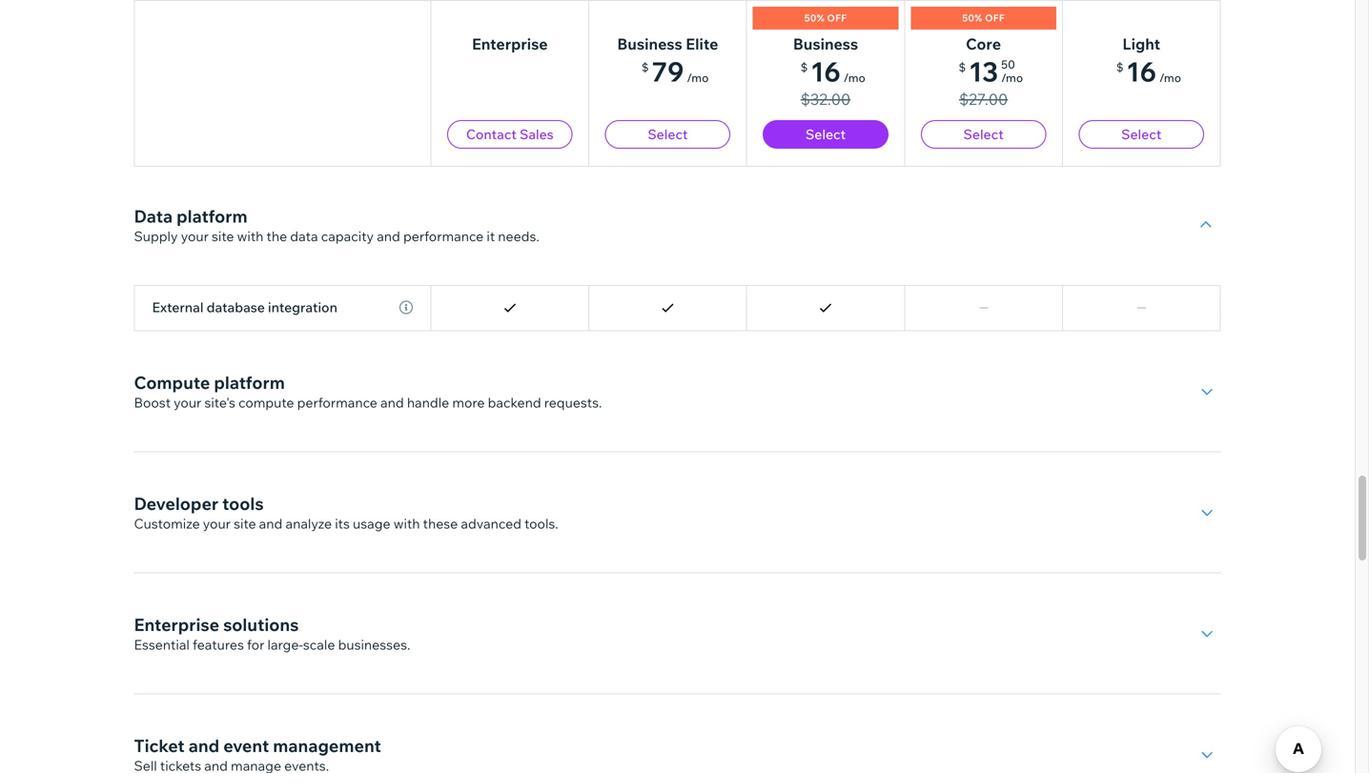 Task type: locate. For each thing, give the bounding box(es) containing it.
3 /mo from the left
[[1001, 71, 1023, 85]]

1 business from the left
[[617, 34, 683, 53]]

platform
[[177, 206, 248, 227], [214, 372, 285, 393]]

it
[[487, 228, 495, 245]]

select up 3,500
[[648, 126, 688, 143]]

your inside developer tools customize your site and analyze its usage with these advanced tools.
[[203, 515, 231, 532]]

per
[[278, 159, 299, 175], [278, 206, 299, 222]]

2 off from the left
[[985, 12, 1005, 24]]

select button down $27.00
[[921, 120, 1047, 149]]

500
[[813, 159, 838, 175]]

2 write from the top
[[185, 206, 217, 222]]

/mo
[[687, 71, 709, 85], [844, 71, 866, 85], [1001, 71, 1023, 85], [1160, 71, 1182, 85]]

handle
[[407, 394, 449, 411]]

1 vertical spatial your
[[174, 394, 202, 411]]

4 select button from the left
[[1079, 120, 1204, 149]]

enterprise for enterprise
[[472, 34, 548, 53]]

requests
[[220, 159, 275, 175], [220, 206, 275, 222]]

50% up business $ 16 /mo $32.00 on the top right of the page
[[805, 12, 825, 24]]

platform for compute platform
[[214, 372, 285, 393]]

1 vertical spatial 5,000
[[808, 112, 844, 129]]

1 vertical spatial data write requests per minute
[[152, 206, 346, 222]]

enterprise up essential
[[134, 614, 219, 636]]

0 vertical spatial 25,000
[[646, 65, 690, 82]]

and inside developer tools customize your site and analyze its usage with these advanced tools.
[[259, 515, 283, 532]]

1 horizontal spatial enterprise
[[472, 34, 548, 53]]

your down tools at the left bottom of the page
[[203, 515, 231, 532]]

1 minute from the top
[[302, 159, 346, 175]]

off
[[827, 12, 847, 24], [985, 12, 1005, 24]]

0 vertical spatial 5,000
[[808, 65, 844, 82]]

/mo up $32.00
[[844, 71, 866, 85]]

your right supply
[[181, 228, 209, 245]]

business
[[617, 34, 683, 53], [793, 34, 858, 53]]

large-
[[267, 637, 303, 653]]

select
[[648, 126, 688, 143], [806, 126, 846, 143], [964, 126, 1004, 143], [1122, 126, 1162, 143]]

select button up 3,500
[[605, 120, 731, 149]]

5,000 up $32.00
[[808, 65, 844, 82]]

tools
[[222, 493, 264, 514]]

3,000 down light
[[1123, 65, 1160, 82]]

site's
[[205, 394, 235, 411]]

select up 500
[[806, 126, 846, 143]]

performance inside data platform supply your site with the data capacity and performance it needs.
[[403, 228, 484, 245]]

core $ 13 50 /mo $27.00
[[959, 34, 1023, 109]]

0 horizontal spatial with
[[237, 228, 264, 245]]

external
[[152, 299, 204, 316]]

50% off for 13
[[962, 12, 1005, 24]]

with
[[237, 228, 264, 245], [394, 515, 420, 532]]

1 horizontal spatial with
[[394, 515, 420, 532]]

0 horizontal spatial performance
[[297, 394, 378, 411]]

16
[[811, 55, 841, 88], [1127, 55, 1157, 88]]

$
[[642, 60, 649, 74], [801, 60, 808, 74], [959, 60, 966, 74], [1117, 60, 1124, 74]]

performance
[[403, 228, 484, 245], [297, 394, 378, 411]]

1 vertical spatial site
[[234, 515, 256, 532]]

2 vertical spatial your
[[203, 515, 231, 532]]

2 16 from the left
[[1127, 55, 1157, 88]]

2 select button from the left
[[763, 120, 889, 149]]

developer tools customize your site and analyze its usage with these advanced tools.
[[134, 493, 558, 532]]

2 50% off from the left
[[962, 12, 1005, 24]]

0 horizontal spatial off
[[827, 12, 847, 24]]

1 vertical spatial performance
[[297, 394, 378, 411]]

$ left 79 on the top left of page
[[642, 60, 649, 74]]

business up 79 on the top left of page
[[617, 34, 683, 53]]

platform up compute
[[214, 372, 285, 393]]

data
[[152, 159, 182, 175], [134, 206, 173, 227], [152, 206, 182, 222]]

event
[[223, 735, 269, 757]]

1 vertical spatial custom
[[486, 159, 534, 175]]

enterprise
[[472, 34, 548, 53], [134, 614, 219, 636]]

79
[[652, 55, 684, 88]]

business for business $ 16 /mo $32.00
[[793, 34, 858, 53]]

with inside developer tools customize your site and analyze its usage with these advanced tools.
[[394, 515, 420, 532]]

/mo down light
[[1160, 71, 1182, 85]]

site inside data platform supply your site with the data capacity and performance it needs.
[[212, 228, 234, 245]]

2 select from the left
[[806, 126, 846, 143]]

1 horizontal spatial 120
[[1131, 159, 1153, 175]]

1 vertical spatial write
[[185, 206, 217, 222]]

3 select from the left
[[964, 126, 1004, 143]]

2 business from the left
[[793, 34, 858, 53]]

1 select from the left
[[648, 126, 688, 143]]

16 down light
[[1127, 55, 1157, 88]]

1 50% off from the left
[[805, 12, 847, 24]]

select down '$ 16 /mo'
[[1122, 126, 1162, 143]]

1 vertical spatial requests
[[220, 206, 275, 222]]

select for 3rd select button from left
[[964, 126, 1004, 143]]

with left the
[[237, 228, 264, 245]]

/mo right 79 on the top left of page
[[687, 71, 709, 85]]

50% off up business $ 16 /mo $32.00 on the top right of the page
[[805, 12, 847, 24]]

5,000 down $32.00
[[808, 112, 844, 129]]

select button up 500
[[763, 120, 889, 149]]

1 horizontal spatial 16
[[1127, 55, 1157, 88]]

0 horizontal spatial 50% off
[[805, 12, 847, 24]]

1 horizontal spatial off
[[985, 12, 1005, 24]]

4 select from the left
[[1122, 126, 1162, 143]]

business $ 16 /mo $32.00
[[793, 34, 866, 109]]

compute platform boost your site's compute performance and handle more backend requests.
[[134, 372, 602, 411]]

your inside data platform supply your site with the data capacity and performance it needs.
[[181, 228, 209, 245]]

0 vertical spatial performance
[[403, 228, 484, 245]]

2 /mo from the left
[[844, 71, 866, 85]]

2 requests from the top
[[220, 206, 275, 222]]

1 horizontal spatial 50%
[[962, 12, 983, 24]]

business inside business $ 16 /mo $32.00
[[793, 34, 858, 53]]

0 horizontal spatial 50%
[[805, 12, 825, 24]]

$ down light
[[1117, 60, 1124, 74]]

1 16 from the left
[[811, 55, 841, 88]]

your
[[181, 228, 209, 245], [174, 394, 202, 411], [203, 515, 231, 532]]

25,000 up 3,500
[[646, 112, 690, 129]]

/mo inside $ 79 /mo
[[687, 71, 709, 85]]

and down tools at the left bottom of the page
[[259, 515, 283, 532]]

enterprise inside enterprise solutions essential features for large-scale businesses.
[[134, 614, 219, 636]]

essential
[[134, 637, 190, 653]]

custom
[[486, 112, 534, 129], [486, 159, 534, 175]]

0 vertical spatial write
[[185, 159, 217, 175]]

your for compute
[[174, 394, 202, 411]]

50% up core
[[962, 12, 983, 24]]

data write requests per minute
[[152, 159, 346, 175], [152, 206, 346, 222]]

minute up data platform supply your site with the data capacity and performance it needs.
[[302, 159, 346, 175]]

tools.
[[525, 515, 558, 532]]

50%
[[805, 12, 825, 24], [962, 12, 983, 24]]

0 vertical spatial enterprise
[[472, 34, 548, 53]]

1 vertical spatial with
[[394, 515, 420, 532]]

contact sales button
[[447, 120, 573, 149]]

120
[[973, 159, 995, 175], [1131, 159, 1153, 175]]

1 $ from the left
[[642, 60, 649, 74]]

$ 79 /mo
[[642, 55, 709, 88]]

25,000
[[646, 65, 690, 82], [646, 112, 690, 129]]

select button
[[605, 120, 731, 149], [763, 120, 889, 149], [921, 120, 1047, 149], [1079, 120, 1204, 149]]

0 vertical spatial site
[[212, 228, 234, 245]]

capacity
[[321, 228, 374, 245]]

advanced
[[461, 515, 522, 532]]

1 horizontal spatial performance
[[403, 228, 484, 245]]

enterprise up contact sales on the left top
[[472, 34, 548, 53]]

4 /mo from the left
[[1160, 71, 1182, 85]]

0 horizontal spatial enterprise
[[134, 614, 219, 636]]

1 horizontal spatial 50% off
[[962, 12, 1005, 24]]

minute
[[302, 159, 346, 175], [302, 206, 346, 222]]

with left these
[[394, 515, 420, 532]]

0 vertical spatial your
[[181, 228, 209, 245]]

$ up $32.00
[[801, 60, 808, 74]]

0 horizontal spatial 16
[[811, 55, 841, 88]]

16 up $32.00
[[811, 55, 841, 88]]

/mo right 13
[[1001, 71, 1023, 85]]

contact sales
[[466, 126, 554, 143]]

and right capacity
[[377, 228, 400, 245]]

and left handle
[[381, 394, 404, 411]]

1 /mo from the left
[[687, 71, 709, 85]]

0 vertical spatial platform
[[177, 206, 248, 227]]

$ left 13
[[959, 60, 966, 74]]

elite
[[686, 34, 718, 53]]

select down $27.00
[[964, 126, 1004, 143]]

3,000
[[965, 65, 1002, 82], [1123, 65, 1160, 82], [965, 112, 1002, 129], [1123, 112, 1160, 129]]

performance right compute
[[297, 394, 378, 411]]

$ inside business $ 16 /mo $32.00
[[801, 60, 808, 74]]

and inside compute platform boost your site's compute performance and handle more backend requests.
[[381, 394, 404, 411]]

site inside developer tools customize your site and analyze its usage with these advanced tools.
[[234, 515, 256, 532]]

0 vertical spatial requests
[[220, 159, 275, 175]]

your for developer
[[203, 515, 231, 532]]

supply
[[134, 228, 178, 245]]

1 25,000 from the top
[[646, 65, 690, 82]]

1 vertical spatial 25,000
[[646, 112, 690, 129]]

50% off up core
[[962, 12, 1005, 24]]

50% off
[[805, 12, 847, 24], [962, 12, 1005, 24]]

enterprise for enterprise solutions essential features for large-scale businesses.
[[134, 614, 219, 636]]

site left the
[[212, 228, 234, 245]]

off for 16
[[827, 12, 847, 24]]

1 50% from the left
[[805, 12, 825, 24]]

0 vertical spatial custom
[[486, 112, 534, 129]]

0 vertical spatial per
[[278, 159, 299, 175]]

2 5,000 from the top
[[808, 112, 844, 129]]

4 $ from the left
[[1117, 60, 1124, 74]]

performance left it
[[403, 228, 484, 245]]

platform inside compute platform boost your site's compute performance and handle more backend requests.
[[214, 372, 285, 393]]

requests.
[[544, 394, 602, 411]]

select button down '$ 16 /mo'
[[1079, 120, 1204, 149]]

1 vertical spatial minute
[[302, 206, 346, 222]]

site
[[212, 228, 234, 245], [234, 515, 256, 532]]

2 $ from the left
[[801, 60, 808, 74]]

off up business $ 16 /mo $32.00 on the top right of the page
[[827, 12, 847, 24]]

1 vertical spatial enterprise
[[134, 614, 219, 636]]

1 horizontal spatial business
[[793, 34, 858, 53]]

1 vertical spatial per
[[278, 206, 299, 222]]

0 vertical spatial minute
[[302, 159, 346, 175]]

25,000 down business elite
[[646, 65, 690, 82]]

5,000
[[808, 65, 844, 82], [808, 112, 844, 129]]

1 5,000 from the top
[[808, 65, 844, 82]]

and
[[377, 228, 400, 245], [381, 394, 404, 411], [259, 515, 283, 532], [189, 735, 219, 757]]

0 horizontal spatial business
[[617, 34, 683, 53]]

platform inside data platform supply your site with the data capacity and performance it needs.
[[177, 206, 248, 227]]

write
[[185, 159, 217, 175], [185, 206, 217, 222]]

business elite
[[617, 34, 718, 53]]

business up $32.00
[[793, 34, 858, 53]]

compute
[[238, 394, 294, 411]]

1 off from the left
[[827, 12, 847, 24]]

minute up 'data'
[[302, 206, 346, 222]]

site down tools at the left bottom of the page
[[234, 515, 256, 532]]

sales
[[520, 126, 554, 143]]

your down compute
[[174, 394, 202, 411]]

core
[[966, 34, 1001, 53]]

off up core
[[985, 12, 1005, 24]]

1 data write requests per minute from the top
[[152, 159, 346, 175]]

platform up supply
[[177, 206, 248, 227]]

your inside compute platform boost your site's compute performance and handle more backend requests.
[[174, 394, 202, 411]]

0 vertical spatial with
[[237, 228, 264, 245]]

1 vertical spatial platform
[[214, 372, 285, 393]]

select for 2nd select button from left
[[806, 126, 846, 143]]

50% for 13
[[962, 12, 983, 24]]

0 vertical spatial data write requests per minute
[[152, 159, 346, 175]]

3 $ from the left
[[959, 60, 966, 74]]

2 50% from the left
[[962, 12, 983, 24]]

0 horizontal spatial 120
[[973, 159, 995, 175]]

$ inside '$ 16 /mo'
[[1117, 60, 1124, 74]]



Task type: describe. For each thing, give the bounding box(es) containing it.
developer
[[134, 493, 218, 514]]

ticket and event management
[[134, 735, 381, 757]]

select for first select button from left
[[648, 126, 688, 143]]

2 custom from the top
[[486, 159, 534, 175]]

backend
[[488, 394, 541, 411]]

external database integration
[[152, 299, 337, 316]]

contact
[[466, 126, 517, 143]]

business for business elite
[[617, 34, 683, 53]]

$ 16 /mo
[[1117, 55, 1182, 88]]

$ inside core $ 13 50 /mo $27.00
[[959, 60, 966, 74]]

needs.
[[498, 228, 540, 245]]

1 write from the top
[[185, 159, 217, 175]]

management
[[273, 735, 381, 757]]

$32.00
[[801, 90, 851, 109]]

$27.00
[[959, 90, 1008, 109]]

more
[[452, 394, 485, 411]]

16 inside business $ 16 /mo $32.00
[[811, 55, 841, 88]]

3,500
[[650, 159, 686, 175]]

13
[[969, 55, 999, 88]]

off for 13
[[985, 12, 1005, 24]]

2 data write requests per minute from the top
[[152, 206, 346, 222]]

features
[[193, 637, 244, 653]]

data
[[290, 228, 318, 245]]

light
[[1123, 34, 1161, 53]]

enterprise solutions essential features for large-scale businesses.
[[134, 614, 410, 653]]

with inside data platform supply your site with the data capacity and performance it needs.
[[237, 228, 264, 245]]

site for platform
[[212, 228, 234, 245]]

customize
[[134, 515, 200, 532]]

select for 1st select button from right
[[1122, 126, 1162, 143]]

analyze
[[286, 515, 332, 532]]

2 per from the top
[[278, 206, 299, 222]]

usage
[[353, 515, 391, 532]]

these
[[423, 515, 458, 532]]

solutions
[[223, 614, 299, 636]]

2 120 from the left
[[1131, 159, 1153, 175]]

4
[[822, 19, 830, 35]]

50
[[1001, 57, 1015, 72]]

scale
[[303, 637, 335, 653]]

ticket
[[134, 735, 185, 757]]

2 minute from the top
[[302, 206, 346, 222]]

compute
[[134, 372, 210, 393]]

3,000 down '$ 16 /mo'
[[1123, 112, 1160, 129]]

boost
[[134, 394, 171, 411]]

$ inside $ 79 /mo
[[642, 60, 649, 74]]

/mo inside '$ 16 /mo'
[[1160, 71, 1182, 85]]

3 select button from the left
[[921, 120, 1047, 149]]

1 requests from the top
[[220, 159, 275, 175]]

data inside data platform supply your site with the data capacity and performance it needs.
[[134, 206, 173, 227]]

1 per from the top
[[278, 159, 299, 175]]

platform for data platform
[[177, 206, 248, 227]]

1 select button from the left
[[605, 120, 731, 149]]

/mo inside business $ 16 /mo $32.00
[[844, 71, 866, 85]]

1 120 from the left
[[973, 159, 995, 175]]

50% for 16
[[805, 12, 825, 24]]

and inside data platform supply your site with the data capacity and performance it needs.
[[377, 228, 400, 245]]

site for tools
[[234, 515, 256, 532]]

3,000 up $27.00
[[965, 65, 1002, 82]]

businesses.
[[338, 637, 410, 653]]

1
[[981, 19, 987, 35]]

integration
[[268, 299, 337, 316]]

its
[[335, 515, 350, 532]]

/mo inside core $ 13 50 /mo $27.00
[[1001, 71, 1023, 85]]

your for data
[[181, 228, 209, 245]]

50% off for 16
[[805, 12, 847, 24]]

data platform supply your site with the data capacity and performance it needs.
[[134, 206, 540, 245]]

and left event
[[189, 735, 219, 757]]

performance inside compute platform boost your site's compute performance and handle more backend requests.
[[297, 394, 378, 411]]

2 25,000 from the top
[[646, 112, 690, 129]]

3,000 down $27.00
[[965, 112, 1002, 129]]

for
[[247, 637, 264, 653]]

1 custom from the top
[[486, 112, 534, 129]]

database
[[207, 299, 265, 316]]

the
[[267, 228, 287, 245]]



Task type: vqa. For each thing, say whether or not it's contained in the screenshot.
Search for tools, apps, help & more... field
no



